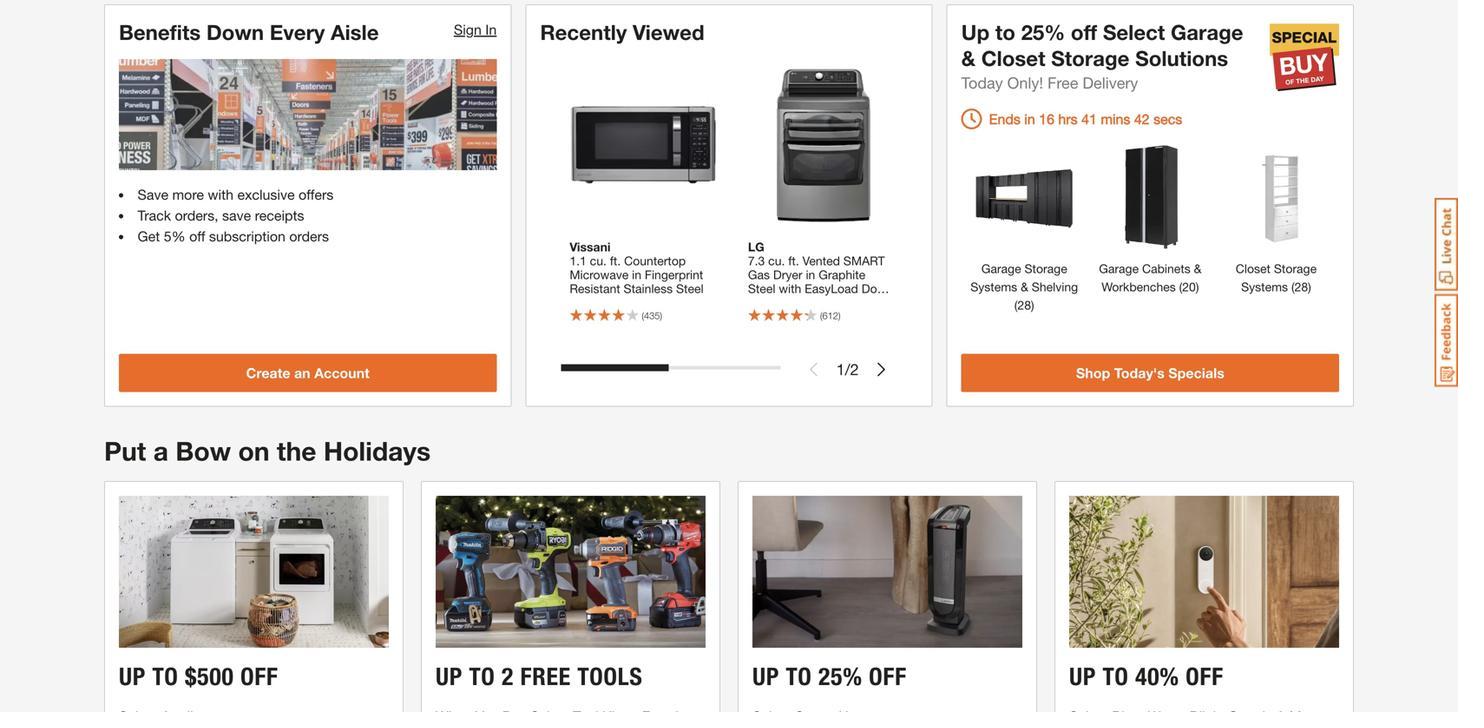 Task type: vqa. For each thing, say whether or not it's contained in the screenshot.
"Up to 25% off Select Garage & Closet Storage Solutions Today Only! Free Delivery"
yes



Task type: describe. For each thing, give the bounding box(es) containing it.
storage for closet storage systems
[[1275, 262, 1317, 276]]

( for ( 612 )
[[821, 310, 823, 321]]

sign in
[[454, 21, 497, 38]]

shelving
[[1032, 280, 1079, 294]]

image for up to 40% off image
[[1070, 496, 1340, 648]]

mins
[[1101, 111, 1131, 127]]

a
[[153, 436, 168, 466]]

image for up to 2 free tools image
[[436, 496, 706, 648]]

workbenches
[[1102, 280, 1176, 294]]

and
[[748, 295, 769, 310]]

storage inside up to 25% off select garage & closet storage solutions today only! free delivery
[[1052, 46, 1130, 70]]

closet storage systems product image image
[[1223, 143, 1331, 251]]

7.3 cu. ft. vented smart gas dryer in graphite steel with easyload door and sensor dry technology image
[[740, 63, 904, 227]]

with inside save more with exclusive offers track orders, save receipts get 5% off subscription orders
[[208, 186, 234, 203]]

( 28 )
[[1289, 280, 1312, 294]]

more
[[172, 186, 204, 203]]

dryer
[[774, 268, 803, 282]]

( 435 )
[[642, 310, 663, 321]]

today only!
[[962, 73, 1044, 92]]

cu. for 1.1
[[590, 254, 607, 268]]

garage inside up to 25% off select garage & closet storage solutions today only! free delivery
[[1172, 20, 1244, 44]]

resistant
[[570, 281, 621, 296]]

secs
[[1154, 111, 1183, 127]]

( inside garage storage systems & shelving ( 28 )
[[1015, 298, 1018, 312]]

up for up to 25% off
[[753, 662, 780, 691]]

cu. for 7.3
[[769, 254, 785, 268]]

up to 25% off
[[753, 662, 907, 691]]

countertop
[[624, 254, 686, 268]]

storage for garage storage systems & shelving ( 28 )
[[1025, 262, 1068, 276]]

subscription
[[209, 228, 286, 244]]

16
[[1040, 111, 1055, 127]]

create an account button
[[119, 354, 497, 392]]

down
[[207, 20, 264, 44]]

special buy logo image
[[1270, 23, 1340, 92]]

dry
[[814, 295, 833, 310]]

in inside lg 7.3 cu. ft. vented smart gas dryer in graphite steel with easyload door and sensor dry technology
[[806, 268, 816, 282]]

2 for to
[[502, 662, 514, 691]]

save
[[138, 186, 169, 203]]

garage storage systems & shelving ( 28 )
[[971, 262, 1079, 312]]

1.1 cu. ft. countertop microwave in fingerprint resistant stainless steel image
[[561, 63, 726, 227]]

sign
[[454, 21, 482, 38]]

recently
[[540, 20, 627, 44]]

closet storage systems
[[1236, 262, 1317, 294]]

gas
[[748, 268, 770, 282]]

create
[[246, 365, 290, 381]]

1 / 2
[[837, 360, 859, 379]]

ft. for countertop
[[610, 254, 621, 268]]

graphite
[[819, 268, 866, 282]]

garage cabinets & workbenches
[[1100, 262, 1202, 294]]

aisle
[[331, 20, 379, 44]]

& inside garage storage systems & shelving ( 28 )
[[1021, 280, 1029, 294]]

image for up to $500 off image
[[119, 496, 389, 648]]

off inside up to 25% off select garage & closet storage solutions today only! free delivery
[[1072, 20, 1098, 44]]

receipts
[[255, 207, 304, 224]]

up for up to $500 off
[[119, 662, 146, 691]]

) for ( 435 )
[[660, 310, 663, 321]]

to for 25%
[[786, 662, 812, 691]]

vented
[[803, 254, 841, 268]]

door
[[862, 281, 889, 296]]

smart
[[844, 254, 885, 268]]

every
[[270, 20, 325, 44]]

orders
[[289, 228, 329, 244]]

off inside save more with exclusive offers track orders, save receipts get 5% off subscription orders
[[189, 228, 205, 244]]

ends in 16 hrs 41 mins 42 secs
[[990, 111, 1183, 127]]

( for ( 435 )
[[642, 310, 644, 321]]

recently viewed
[[540, 20, 705, 44]]

vissani 1.1 cu. ft. countertop microwave in fingerprint resistant stainless steel
[[570, 240, 704, 296]]

systems for garage
[[971, 280, 1018, 294]]

& inside up to 25% off select garage & closet storage solutions today only! free delivery
[[962, 46, 976, 70]]

technology
[[748, 309, 810, 324]]

off for up to 40% off
[[1186, 662, 1224, 691]]

easyload
[[805, 281, 859, 296]]

up for up to 40% off
[[1070, 662, 1097, 691]]

sign in link
[[454, 21, 497, 38]]

off for up to $500 off
[[240, 662, 278, 691]]

stainless
[[624, 281, 673, 296]]

lg 7.3 cu. ft. vented smart gas dryer in graphite steel with easyload door and sensor dry technology
[[748, 240, 889, 324]]

an
[[294, 365, 311, 381]]

put a bow on the holidays
[[104, 436, 431, 466]]

25% for off
[[819, 662, 863, 691]]

sensor
[[772, 295, 811, 310]]

up to 25% off select garage & closet storage solutions today only! free delivery
[[962, 20, 1244, 92]]

sign in card banner image
[[119, 59, 497, 170]]

garage cabinets & workbenches product image image
[[1097, 143, 1205, 251]]

get
[[138, 228, 160, 244]]

on
[[238, 436, 270, 466]]

this is the first slide image
[[807, 363, 821, 377]]

up to 40% off
[[1070, 662, 1224, 691]]

viewed
[[633, 20, 705, 44]]

feedback link image
[[1435, 294, 1459, 387]]

free delivery
[[1048, 73, 1139, 92]]

vissani
[[570, 240, 611, 254]]

live chat image
[[1435, 198, 1459, 291]]

) for ( 28 )
[[1309, 280, 1312, 294]]

put
[[104, 436, 146, 466]]

account
[[314, 365, 370, 381]]

garage storage systems & shelving product image image
[[971, 143, 1079, 251]]

save
[[222, 207, 251, 224]]



Task type: locate. For each thing, give the bounding box(es) containing it.
40%
[[1136, 662, 1180, 691]]

25% for off
[[1022, 20, 1066, 44]]

) inside garage storage systems & shelving ( 28 )
[[1032, 298, 1035, 312]]

garage up workbenches
[[1100, 262, 1139, 276]]

to for 2
[[469, 662, 495, 691]]

2 to from the left
[[469, 662, 495, 691]]

) for ( 20 )
[[1197, 280, 1200, 294]]

benefits
[[119, 20, 201, 44]]

1 horizontal spatial steel
[[748, 281, 776, 296]]

1 horizontal spatial 2
[[851, 360, 859, 379]]

garage down garage storage systems & shelving product image
[[982, 262, 1022, 276]]

track
[[138, 207, 171, 224]]

2 horizontal spatial garage
[[1172, 20, 1244, 44]]

1 horizontal spatial 28
[[1295, 280, 1309, 294]]

2 for /
[[851, 360, 859, 379]]

in left 16
[[1025, 111, 1036, 127]]

with up 'save' at top left
[[208, 186, 234, 203]]

select
[[1104, 20, 1166, 44]]

with up 'technology'
[[779, 281, 802, 296]]

42
[[1135, 111, 1150, 127]]

1 ft. from the left
[[610, 254, 621, 268]]

save more with exclusive offers track orders, save receipts get 5% off subscription orders
[[138, 186, 334, 244]]

storage up shelving
[[1025, 262, 1068, 276]]

25% inside up to 25% off select garage & closet storage solutions today only! free delivery
[[1022, 20, 1066, 44]]

orders,
[[175, 207, 218, 224]]

garage up solutions
[[1172, 20, 1244, 44]]

0 horizontal spatial closet
[[982, 46, 1046, 70]]

steel
[[676, 281, 704, 296], [748, 281, 776, 296]]

( for ( 28 )
[[1292, 280, 1295, 294]]

up
[[962, 20, 990, 44]]

closet
[[982, 46, 1046, 70], [1236, 262, 1271, 276]]

0 vertical spatial 28
[[1295, 280, 1309, 294]]

in
[[1025, 111, 1036, 127], [632, 268, 642, 282], [806, 268, 816, 282]]

to for $500
[[152, 662, 179, 691]]

in left fingerprint
[[632, 268, 642, 282]]

cabinets
[[1143, 262, 1191, 276]]

0 horizontal spatial systems
[[971, 280, 1018, 294]]

closet inside closet storage systems
[[1236, 262, 1271, 276]]

closet inside up to 25% off select garage & closet storage solutions today only! free delivery
[[982, 46, 1046, 70]]

1 vertical spatial &
[[1195, 262, 1202, 276]]

microwave
[[570, 268, 629, 282]]

shop today's specials
[[1077, 365, 1225, 381]]

0 vertical spatial off
[[1072, 20, 1098, 44]]

1 vertical spatial closet
[[1236, 262, 1271, 276]]

28 inside garage storage systems & shelving ( 28 )
[[1018, 298, 1032, 312]]

fingerprint
[[645, 268, 704, 282]]

next slide image
[[875, 363, 889, 377]]

0 vertical spatial closet
[[982, 46, 1046, 70]]

closet up the today only!
[[982, 46, 1046, 70]]

1 horizontal spatial closet
[[1236, 262, 1271, 276]]

1.1
[[570, 254, 587, 268]]

holidays
[[324, 436, 431, 466]]

cu. inside vissani 1.1 cu. ft. countertop microwave in fingerprint resistant stainless steel
[[590, 254, 607, 268]]

to for 40%
[[1103, 662, 1129, 691]]

0 horizontal spatial 2
[[502, 662, 514, 691]]

2 horizontal spatial off
[[1186, 662, 1224, 691]]

0 horizontal spatial off
[[189, 228, 205, 244]]

7.3
[[748, 254, 765, 268]]

steel right stainless
[[676, 281, 704, 296]]

1 horizontal spatial off
[[1072, 20, 1098, 44]]

2 left the free
[[502, 662, 514, 691]]

( 20 )
[[1176, 280, 1200, 294]]

tools
[[578, 662, 643, 691]]

3 off from the left
[[1186, 662, 1224, 691]]

( 612 )
[[821, 310, 841, 321]]

1 systems from the left
[[971, 280, 1018, 294]]

3 to from the left
[[786, 662, 812, 691]]

0 horizontal spatial 25%
[[819, 662, 863, 691]]

0 horizontal spatial cu.
[[590, 254, 607, 268]]

1 horizontal spatial in
[[806, 268, 816, 282]]

0 vertical spatial 25%
[[1022, 20, 1066, 44]]

1 horizontal spatial garage
[[1100, 262, 1139, 276]]

25%
[[1022, 20, 1066, 44], [819, 662, 863, 691]]

storage up free delivery
[[1052, 46, 1130, 70]]

1 horizontal spatial cu.
[[769, 254, 785, 268]]

0 horizontal spatial steel
[[676, 281, 704, 296]]

off down orders,
[[189, 228, 205, 244]]

4 up from the left
[[1070, 662, 1097, 691]]

ft. inside vissani 1.1 cu. ft. countertop microwave in fingerprint resistant stainless steel
[[610, 254, 621, 268]]

steel down 7.3
[[748, 281, 776, 296]]

lg
[[748, 240, 765, 254]]

1 horizontal spatial off
[[869, 662, 907, 691]]

in
[[486, 21, 497, 38]]

2 cu. from the left
[[769, 254, 785, 268]]

cu. inside lg 7.3 cu. ft. vented smart gas dryer in graphite steel with easyload door and sensor dry technology
[[769, 254, 785, 268]]

2 steel from the left
[[748, 281, 776, 296]]

hrs
[[1059, 111, 1078, 127]]

systems left shelving
[[971, 280, 1018, 294]]

1 vertical spatial 2
[[502, 662, 514, 691]]

5%
[[164, 228, 186, 244]]

up to 2 free tools
[[436, 662, 643, 691]]

exclusive
[[237, 186, 295, 203]]

0 horizontal spatial in
[[632, 268, 642, 282]]

0 vertical spatial with
[[208, 186, 234, 203]]

off for up to 25% off
[[869, 662, 907, 691]]

image for up to 25% off image
[[753, 496, 1023, 648]]

up to $500 off
[[119, 662, 278, 691]]

garage inside garage cabinets & workbenches
[[1100, 262, 1139, 276]]

1 horizontal spatial ft.
[[789, 254, 800, 268]]

in right "dryer"
[[806, 268, 816, 282]]

1 horizontal spatial 25%
[[1022, 20, 1066, 44]]

0 horizontal spatial &
[[962, 46, 976, 70]]

storage
[[1052, 46, 1130, 70], [1025, 262, 1068, 276], [1275, 262, 1317, 276]]

2 horizontal spatial &
[[1195, 262, 1202, 276]]

cu.
[[590, 254, 607, 268], [769, 254, 785, 268]]

off left select
[[1072, 20, 1098, 44]]

ft. up resistant
[[610, 254, 621, 268]]

free
[[521, 662, 571, 691]]

0 horizontal spatial garage
[[982, 262, 1022, 276]]

2 systems from the left
[[1242, 280, 1289, 294]]

1 horizontal spatial &
[[1021, 280, 1029, 294]]

2 off from the left
[[869, 662, 907, 691]]

1 steel from the left
[[676, 281, 704, 296]]

0 horizontal spatial 28
[[1018, 298, 1032, 312]]

2 ft. from the left
[[789, 254, 800, 268]]

1 horizontal spatial with
[[779, 281, 802, 296]]

cu. right 1.1
[[590, 254, 607, 268]]

1 up from the left
[[119, 662, 146, 691]]

garage for garage storage systems & shelving ( 28 )
[[982, 262, 1022, 276]]

the
[[277, 436, 317, 466]]

systems for closet
[[1242, 280, 1289, 294]]

)
[[1197, 280, 1200, 294], [1309, 280, 1312, 294], [1032, 298, 1035, 312], [660, 310, 663, 321], [839, 310, 841, 321]]

2 right 1
[[851, 360, 859, 379]]

( for ( 20 )
[[1180, 280, 1183, 294]]

) for ( 612 )
[[839, 310, 841, 321]]

solutions
[[1136, 46, 1229, 70]]

systems
[[971, 280, 1018, 294], [1242, 280, 1289, 294]]

ends
[[990, 111, 1021, 127]]

1 cu. from the left
[[590, 254, 607, 268]]

in inside vissani 1.1 cu. ft. countertop microwave in fingerprint resistant stainless steel
[[632, 268, 642, 282]]

storage up ( 28 )
[[1275, 262, 1317, 276]]

garage
[[1172, 20, 1244, 44], [982, 262, 1022, 276], [1100, 262, 1139, 276]]

ft. inside lg 7.3 cu. ft. vented smart gas dryer in graphite steel with easyload door and sensor dry technology
[[789, 254, 800, 268]]

off
[[240, 662, 278, 691], [869, 662, 907, 691], [1186, 662, 1224, 691]]

2 vertical spatial &
[[1021, 280, 1029, 294]]

&
[[962, 46, 976, 70], [1195, 262, 1202, 276], [1021, 280, 1029, 294]]

41
[[1082, 111, 1098, 127]]

3 up from the left
[[753, 662, 780, 691]]

20
[[1183, 280, 1197, 294]]

0 vertical spatial 2
[[851, 360, 859, 379]]

shop today's specials link
[[962, 354, 1340, 392]]

with inside lg 7.3 cu. ft. vented smart gas dryer in graphite steel with easyload door and sensor dry technology
[[779, 281, 802, 296]]

& down up at the right of the page
[[962, 46, 976, 70]]

bow
[[176, 436, 231, 466]]

storage inside garage storage systems & shelving ( 28 )
[[1025, 262, 1068, 276]]

benefits down every aisle
[[119, 20, 379, 44]]

to
[[996, 20, 1016, 44]]

ft. left the vented on the top
[[789, 254, 800, 268]]

systems inside garage storage systems & shelving ( 28 )
[[971, 280, 1018, 294]]

steel inside vissani 1.1 cu. ft. countertop microwave in fingerprint resistant stainless steel
[[676, 281, 704, 296]]

closet down the closet storage systems product image
[[1236, 262, 1271, 276]]

/
[[846, 360, 851, 379]]

create an account
[[246, 365, 370, 381]]

612
[[823, 310, 839, 321]]

$500
[[185, 662, 234, 691]]

1 horizontal spatial systems
[[1242, 280, 1289, 294]]

garage inside garage storage systems & shelving ( 28 )
[[982, 262, 1022, 276]]

1 vertical spatial off
[[189, 228, 205, 244]]

0 horizontal spatial with
[[208, 186, 234, 203]]

steel for fingerprint
[[676, 281, 704, 296]]

435
[[644, 310, 660, 321]]

ft.
[[610, 254, 621, 268], [789, 254, 800, 268]]

1
[[837, 360, 846, 379]]

systems inside closet storage systems
[[1242, 280, 1289, 294]]

& inside garage cabinets & workbenches
[[1195, 262, 1202, 276]]

storage inside closet storage systems
[[1275, 262, 1317, 276]]

& left shelving
[[1021, 280, 1029, 294]]

systems right 20
[[1242, 280, 1289, 294]]

up for up to 2 free tools
[[436, 662, 463, 691]]

1 off from the left
[[240, 662, 278, 691]]

& up 20
[[1195, 262, 1202, 276]]

cu. right 7.3
[[769, 254, 785, 268]]

2 horizontal spatial in
[[1025, 111, 1036, 127]]

1 vertical spatial with
[[779, 281, 802, 296]]

4 to from the left
[[1103, 662, 1129, 691]]

0 vertical spatial &
[[962, 46, 976, 70]]

0 horizontal spatial off
[[240, 662, 278, 691]]

2 up from the left
[[436, 662, 463, 691]]

1 to from the left
[[152, 662, 179, 691]]

0 horizontal spatial ft.
[[610, 254, 621, 268]]

steel for dryer
[[748, 281, 776, 296]]

offers
[[299, 186, 334, 203]]

1 vertical spatial 25%
[[819, 662, 863, 691]]

1 vertical spatial 28
[[1018, 298, 1032, 312]]

steel inside lg 7.3 cu. ft. vented smart gas dryer in graphite steel with easyload door and sensor dry technology
[[748, 281, 776, 296]]

ft. for vented
[[789, 254, 800, 268]]

garage for garage cabinets & workbenches
[[1100, 262, 1139, 276]]



